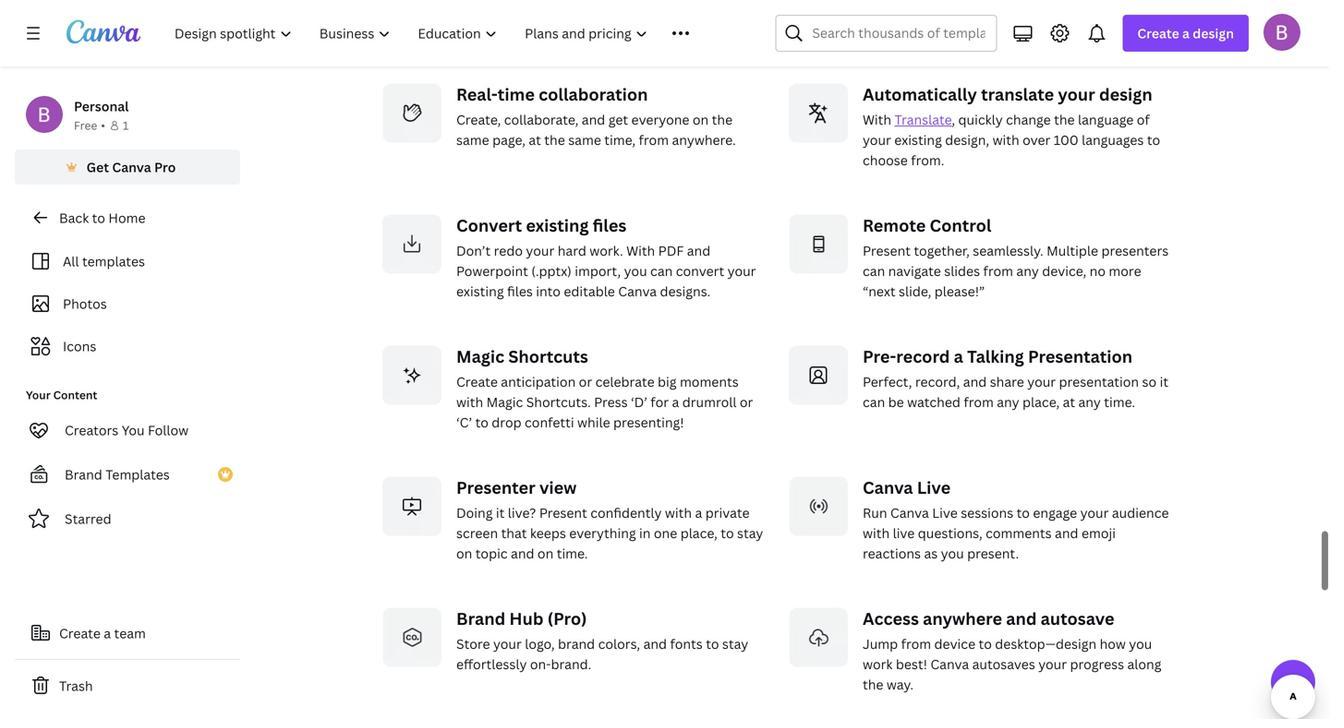 Task type: vqa. For each thing, say whether or not it's contained in the screenshot.


Task type: locate. For each thing, give the bounding box(es) containing it.
0 horizontal spatial with
[[626, 242, 655, 260]]

'c'
[[456, 414, 472, 431]]

desktop—design
[[995, 636, 1097, 653]]

that
[[501, 525, 527, 542]]

brand up starred
[[65, 466, 102, 484]]

with inside , quickly change the language of your existing design, with over 100 languages to choose from.
[[993, 131, 1020, 149]]

drumroll
[[682, 394, 737, 411]]

canva left pro
[[112, 158, 151, 176]]

0 vertical spatial time.
[[1104, 394, 1135, 411]]

brand inside brand hub (pro) store your logo, brand colors, and fonts to stay effortlessly on-brand.
[[456, 608, 506, 631]]

languages
[[1082, 131, 1144, 149]]

1 horizontal spatial brand
[[456, 608, 506, 631]]

1 same from the left
[[456, 131, 489, 149]]

redo
[[494, 242, 523, 260]]

0 vertical spatial create
[[1138, 24, 1179, 42]]

and down that
[[511, 545, 534, 563]]

back to home
[[59, 209, 145, 227]]

to up "autosaves" on the bottom right of page
[[979, 636, 992, 653]]

present up keeps
[[539, 504, 587, 522]]

time,
[[604, 131, 636, 149]]

big
[[658, 373, 677, 391]]

to up "comments"
[[1017, 504, 1030, 522]]

to right fonts
[[706, 636, 719, 653]]

1 vertical spatial place,
[[681, 525, 718, 542]]

1 horizontal spatial design
[[1193, 24, 1234, 42]]

can up "next
[[863, 262, 885, 280]]

time.
[[1104, 394, 1135, 411], [557, 545, 588, 563]]

creators
[[65, 422, 119, 439]]

same left time, at the top of page
[[568, 131, 601, 149]]

from up best! at the bottom of page
[[901, 636, 931, 653]]

2 horizontal spatial create
[[1138, 24, 1179, 42]]

1 horizontal spatial files
[[593, 214, 627, 237]]

magic shortcuts image
[[382, 346, 442, 405]]

to
[[1147, 131, 1160, 149], [92, 209, 105, 227], [475, 414, 489, 431], [1017, 504, 1030, 522], [721, 525, 734, 542], [706, 636, 719, 653], [979, 636, 992, 653]]

any down seamlessly.
[[1017, 262, 1039, 280]]

and left fonts
[[644, 636, 667, 653]]

your up 'language'
[[1058, 83, 1095, 106]]

on down keeps
[[538, 545, 554, 563]]

sessions
[[961, 504, 1014, 522]]

2 vertical spatial existing
[[456, 283, 504, 300]]

brand for templates
[[65, 466, 102, 484]]

drop
[[492, 414, 522, 431]]

the up 100
[[1054, 111, 1075, 128]]

stay down private
[[737, 525, 763, 542]]

create up 'of'
[[1138, 24, 1179, 42]]

you inside canva live run canva live sessions to engage your audience with live questions, comments and emoji reactions as you present.
[[941, 545, 964, 563]]

1 vertical spatial you
[[941, 545, 964, 563]]

and
[[582, 111, 605, 128], [687, 242, 711, 260], [963, 373, 987, 391], [1055, 525, 1079, 542], [511, 545, 534, 563], [1006, 608, 1037, 631], [644, 636, 667, 653]]

can
[[650, 262, 673, 280], [863, 262, 885, 280], [863, 394, 885, 411]]

from down share at the right of page
[[964, 394, 994, 411]]

brand templates
[[65, 466, 170, 484]]

to inside brand hub (pro) store your logo, brand colors, and fonts to stay effortlessly on-brand.
[[706, 636, 719, 653]]

and inside canva live run canva live sessions to engage your audience with live questions, comments and emoji reactions as you present.
[[1055, 525, 1079, 542]]

you inside access anywhere and autosave jump from device to desktop—design how you work best! canva autosaves your progress along the way.
[[1129, 636, 1152, 653]]

1 horizontal spatial it
[[1160, 373, 1169, 391]]

your inside brand hub (pro) store your logo, brand colors, and fonts to stay effortlessly on-brand.
[[493, 636, 522, 653]]

0 vertical spatial or
[[579, 373, 592, 391]]

0 vertical spatial at
[[529, 131, 541, 149]]

same down 'create,'
[[456, 131, 489, 149]]

translate
[[895, 111, 952, 128]]

to inside , quickly change the language of your existing design, with over 100 languages to choose from.
[[1147, 131, 1160, 149]]

2 vertical spatial create
[[59, 625, 101, 643]]

create left team
[[59, 625, 101, 643]]

2 horizontal spatial existing
[[895, 131, 942, 149]]

photos
[[63, 295, 107, 313]]

a inside button
[[104, 625, 111, 643]]

progress
[[1070, 656, 1124, 673]]

from
[[639, 131, 669, 149], [983, 262, 1013, 280], [964, 394, 994, 411], [901, 636, 931, 653]]

1 horizontal spatial on
[[538, 545, 554, 563]]

time. down the presentation
[[1104, 394, 1135, 411]]

with translate
[[863, 111, 952, 128]]

and down engage
[[1055, 525, 1079, 542]]

please!"
[[935, 283, 985, 300]]

1 horizontal spatial existing
[[526, 214, 589, 237]]

with
[[993, 131, 1020, 149], [456, 394, 483, 411], [665, 504, 692, 522], [863, 525, 890, 542]]

best!
[[896, 656, 927, 673]]

0 vertical spatial place,
[[1023, 394, 1060, 411]]

magic up drop
[[486, 394, 523, 411]]

the inside access anywhere and autosave jump from device to desktop—design how you work best! canva autosaves your progress along the way.
[[863, 676, 884, 694]]

with up "'c'"
[[456, 394, 483, 411]]

brand
[[65, 466, 102, 484], [456, 608, 506, 631]]

design up 'of'
[[1099, 83, 1153, 106]]

to down private
[[721, 525, 734, 542]]

present.
[[967, 545, 1019, 563]]

0 horizontal spatial place,
[[681, 525, 718, 542]]

the down 'work'
[[863, 676, 884, 694]]

stay inside presenter view doing it live? present confidently with a private screen that keeps everything in one place, to stay on topic and on time.
[[737, 525, 763, 542]]

0 horizontal spatial same
[[456, 131, 489, 149]]

at down collaborate,
[[529, 131, 541, 149]]

it inside pre-record a talking presentation perfect, record, and share your presentation so it can be watched from any place, at any time.
[[1160, 373, 1169, 391]]

brand up the store
[[456, 608, 506, 631]]

it right so on the right of the page
[[1160, 373, 1169, 391]]

keeps
[[530, 525, 566, 542]]

on down screen
[[456, 545, 472, 563]]

with inside convert existing files don't redo your hard work. with pdf and powerpoint (.pptx) import, you can convert your existing files into editable canva designs.
[[626, 242, 655, 260]]

1 horizontal spatial same
[[568, 131, 601, 149]]

1 horizontal spatial create
[[456, 373, 498, 391]]

1 horizontal spatial time.
[[1104, 394, 1135, 411]]

and up desktop—design
[[1006, 608, 1037, 631]]

existing up hard on the top left
[[526, 214, 589, 237]]

1 vertical spatial brand
[[456, 608, 506, 631]]

0 vertical spatial design
[[1193, 24, 1234, 42]]

can down pdf
[[650, 262, 673, 280]]

or right "drumroll"
[[740, 394, 753, 411]]

on
[[693, 111, 709, 128], [456, 545, 472, 563], [538, 545, 554, 563]]

1 horizontal spatial at
[[1063, 394, 1075, 411]]

from inside real-time collaboration create, collaborate, and get everyone on the same page, at the same time, from anywhere.
[[639, 131, 669, 149]]

slides
[[944, 262, 980, 280]]

translate link
[[895, 111, 952, 128]]

a inside magic shortcuts create anticipation or celebrate big moments with magic shortcuts. press 'd' for a drumroll or 'c' to drop confetti while presenting!
[[672, 394, 679, 411]]

1 vertical spatial create
[[456, 373, 498, 391]]

your right share at the right of page
[[1028, 373, 1056, 391]]

0 vertical spatial it
[[1160, 373, 1169, 391]]

your
[[26, 388, 51, 403]]

it left live?
[[496, 504, 505, 522]]

time. inside pre-record a talking presentation perfect, record, and share your presentation so it can be watched from any place, at any time.
[[1104, 394, 1135, 411]]

0 horizontal spatial or
[[579, 373, 592, 391]]

your inside , quickly change the language of your existing design, with over 100 languages to choose from.
[[863, 131, 891, 149]]

with left pdf
[[626, 242, 655, 260]]

existing down 'powerpoint'
[[456, 283, 504, 300]]

run
[[863, 504, 887, 522]]

place, right one
[[681, 525, 718, 542]]

canva inside access anywhere and autosave jump from device to desktop—design how you work best! canva autosaves your progress along the way.
[[931, 656, 969, 673]]

navigate
[[888, 262, 941, 280]]

1 vertical spatial design
[[1099, 83, 1153, 106]]

0 vertical spatial existing
[[895, 131, 942, 149]]

1 vertical spatial stay
[[722, 636, 749, 653]]

so
[[1142, 373, 1157, 391]]

create up "'c'"
[[456, 373, 498, 391]]

pre-record a talking presentation perfect, record, and share your presentation so it can be watched from any place, at any time.
[[863, 346, 1169, 411]]

for
[[651, 394, 669, 411]]

present down the remote
[[863, 242, 911, 260]]

choose
[[863, 151, 908, 169]]

0 vertical spatial you
[[624, 262, 647, 280]]

1 vertical spatial present
[[539, 504, 587, 522]]

it inside presenter view doing it live? present confidently with a private screen that keeps everything in one place, to stay on topic and on time.
[[496, 504, 505, 522]]

0 vertical spatial present
[[863, 242, 911, 260]]

existing down translate link
[[895, 131, 942, 149]]

create inside button
[[59, 625, 101, 643]]

files up work.
[[593, 214, 627, 237]]

1 horizontal spatial with
[[863, 111, 892, 128]]

place, down share at the right of page
[[1023, 394, 1060, 411]]

on up the anywhere.
[[693, 111, 709, 128]]

your down desktop—design
[[1039, 656, 1067, 673]]

any down the presentation
[[1079, 394, 1101, 411]]

at down the presentation
[[1063, 394, 1075, 411]]

comments
[[986, 525, 1052, 542]]

with down the run on the right of the page
[[863, 525, 890, 542]]

from inside access anywhere and autosave jump from device to desktop—design how you work best! canva autosaves your progress along the way.
[[901, 636, 931, 653]]

2 horizontal spatial you
[[1129, 636, 1152, 653]]

from down seamlessly.
[[983, 262, 1013, 280]]

0 horizontal spatial create
[[59, 625, 101, 643]]

shortcuts.
[[526, 394, 591, 411]]

0 horizontal spatial time.
[[557, 545, 588, 563]]

with up one
[[665, 504, 692, 522]]

1 horizontal spatial you
[[941, 545, 964, 563]]

work.
[[590, 242, 623, 260]]

1 horizontal spatial place,
[[1023, 394, 1060, 411]]

confidently
[[591, 504, 662, 522]]

your up effortlessly
[[493, 636, 522, 653]]

create for create a team
[[59, 625, 101, 643]]

1 vertical spatial at
[[1063, 394, 1075, 411]]

and left share at the right of page
[[963, 373, 987, 391]]

back to home link
[[15, 200, 240, 237]]

as
[[924, 545, 938, 563]]

create inside "dropdown button"
[[1138, 24, 1179, 42]]

with up choose
[[863, 111, 892, 128]]

colors,
[[598, 636, 640, 653]]

to down 'of'
[[1147, 131, 1160, 149]]

brand hub (pro) store your logo, brand colors, and fonts to stay effortlessly on-brand.
[[456, 608, 749, 673]]

and inside presenter view doing it live? present confidently with a private screen that keeps everything in one place, to stay on topic and on time.
[[511, 545, 534, 563]]

stay inside brand hub (pro) store your logo, brand colors, and fonts to stay effortlessly on-brand.
[[722, 636, 749, 653]]

autosave
[[1041, 608, 1115, 631]]

canva live run canva live sessions to engage your audience with live questions, comments and emoji reactions as you present.
[[863, 477, 1169, 563]]

follow
[[148, 422, 189, 439]]

0 vertical spatial with
[[863, 111, 892, 128]]

from down everyone
[[639, 131, 669, 149]]

design,
[[945, 131, 990, 149]]

your inside canva live run canva live sessions to engage your audience with live questions, comments and emoji reactions as you present.
[[1081, 504, 1109, 522]]

1
[[123, 118, 129, 133]]

0 horizontal spatial you
[[624, 262, 647, 280]]

no
[[1090, 262, 1106, 280]]

0 horizontal spatial files
[[507, 283, 533, 300]]

translate
[[981, 83, 1054, 106]]

to inside presenter view doing it live? present confidently with a private screen that keeps everything in one place, to stay on topic and on time.
[[721, 525, 734, 542]]

the
[[712, 111, 733, 128], [1054, 111, 1075, 128], [544, 131, 565, 149], [863, 676, 884, 694]]

create a team
[[59, 625, 146, 643]]

starred
[[65, 510, 111, 528]]

1 horizontal spatial present
[[863, 242, 911, 260]]

to inside magic shortcuts create anticipation or celebrate big moments with magic shortcuts. press 'd' for a drumroll or 'c' to drop confetti while presenting!
[[475, 414, 489, 431]]

place, inside pre-record a talking presentation perfect, record, and share your presentation so it can be watched from any place, at any time.
[[1023, 394, 1060, 411]]

to right back at the top left
[[92, 209, 105, 227]]

canva down device
[[931, 656, 969, 673]]

moments
[[680, 373, 739, 391]]

convert existing files image
[[382, 215, 442, 274]]

shortcuts
[[508, 346, 588, 368]]

your inside pre-record a talking presentation perfect, record, and share your presentation so it can be watched from any place, at any time.
[[1028, 373, 1056, 391]]

and inside real-time collaboration create, collaborate, and get everyone on the same page, at the same time, from anywhere.
[[582, 111, 605, 128]]

(pro)
[[548, 608, 587, 631]]

1 vertical spatial with
[[626, 242, 655, 260]]

0 vertical spatial brand
[[65, 466, 102, 484]]

•
[[101, 118, 105, 133]]

live?
[[508, 504, 536, 522]]

to right "'c'"
[[475, 414, 489, 431]]

stay right fonts
[[722, 636, 749, 653]]

0 horizontal spatial present
[[539, 504, 587, 522]]

magic
[[456, 346, 505, 368], [486, 394, 523, 411]]

top level navigation element
[[163, 15, 731, 52], [163, 15, 731, 52]]

design left 'bob builder' icon
[[1193, 24, 1234, 42]]

1 vertical spatial it
[[496, 504, 505, 522]]

remote
[[863, 214, 926, 237]]

convert existing files don't redo your hard work. with pdf and powerpoint (.pptx) import, you can convert your existing files into editable canva designs.
[[456, 214, 756, 300]]

canva left designs.
[[618, 283, 657, 300]]

files left into on the top
[[507, 283, 533, 300]]

content
[[53, 388, 97, 403]]

1 vertical spatial or
[[740, 394, 753, 411]]

doing
[[456, 504, 493, 522]]

your up emoji
[[1081, 504, 1109, 522]]

and left get
[[582, 111, 605, 128]]

your up choose
[[863, 131, 891, 149]]

0 horizontal spatial at
[[529, 131, 541, 149]]

0 horizontal spatial it
[[496, 504, 505, 522]]

2 vertical spatial you
[[1129, 636, 1152, 653]]

None search field
[[775, 15, 997, 52]]

0 vertical spatial live
[[917, 477, 951, 499]]

can inside remote control present together, seamlessly. multiple presenters can navigate slides from any device, no more "next slide, please!"
[[863, 262, 885, 280]]

be
[[888, 394, 904, 411]]

can left be
[[863, 394, 885, 411]]

jump
[[863, 636, 898, 653]]

1 vertical spatial existing
[[526, 214, 589, 237]]

photos link
[[26, 286, 229, 321]]

hub
[[509, 608, 544, 631]]

time. down keeps
[[557, 545, 588, 563]]

share
[[990, 373, 1024, 391]]

and up convert
[[687, 242, 711, 260]]

talking
[[967, 346, 1024, 368]]

and inside access anywhere and autosave jump from device to desktop—design how you work best! canva autosaves your progress along the way.
[[1006, 608, 1037, 631]]

multiple
[[1047, 242, 1098, 260]]

real-time collaboration create, collaborate, and get everyone on the same page, at the same time, from anywhere.
[[456, 83, 736, 149]]

time. inside presenter view doing it live? present confidently with a private screen that keeps everything in one place, to stay on topic and on time.
[[557, 545, 588, 563]]

create a team button
[[15, 615, 240, 652]]

all templates
[[63, 253, 145, 270]]

1 vertical spatial time.
[[557, 545, 588, 563]]

presenters
[[1102, 242, 1169, 260]]

Search search field
[[812, 16, 985, 51]]

0 vertical spatial stay
[[737, 525, 763, 542]]

the up the anywhere.
[[712, 111, 733, 128]]

present
[[863, 242, 911, 260], [539, 504, 587, 522]]

(.pptx) import,
[[531, 262, 621, 280]]

on inside real-time collaboration create, collaborate, and get everyone on the same page, at the same time, from anywhere.
[[693, 111, 709, 128]]

place,
[[1023, 394, 1060, 411], [681, 525, 718, 542]]

magic up anticipation at the bottom left of the page
[[456, 346, 505, 368]]

pre-record a talking presentation image
[[789, 346, 848, 405]]

from inside remote control present together, seamlessly. multiple presenters can navigate slides from any device, no more "next slide, please!"
[[983, 262, 1013, 280]]

at inside real-time collaboration create, collaborate, and get everyone on the same page, at the same time, from anywhere.
[[529, 131, 541, 149]]

presentation
[[1059, 373, 1139, 391]]

0 horizontal spatial brand
[[65, 466, 102, 484]]

2 horizontal spatial on
[[693, 111, 709, 128]]

autosaves
[[972, 656, 1035, 673]]

bob builder image
[[1264, 14, 1301, 51]]

present inside presenter view doing it live? present confidently with a private screen that keeps everything in one place, to stay on topic and on time.
[[539, 504, 587, 522]]

1 vertical spatial files
[[507, 283, 533, 300]]

with down change
[[993, 131, 1020, 149]]

or up shortcuts.
[[579, 373, 592, 391]]



Task type: describe. For each thing, give the bounding box(es) containing it.
place, inside presenter view doing it live? present confidently with a private screen that keeps everything in one place, to stay on topic and on time.
[[681, 525, 718, 542]]

existing inside , quickly change the language of your existing design, with over 100 languages to choose from.
[[895, 131, 942, 149]]

presentation
[[1028, 346, 1133, 368]]

'd'
[[631, 394, 647, 411]]

a inside presenter view doing it live? present confidently with a private screen that keeps everything in one place, to stay on topic and on time.
[[695, 504, 702, 522]]

hard
[[558, 242, 586, 260]]

your left hard on the top left
[[526, 242, 555, 260]]

brand.
[[551, 656, 592, 673]]

and inside brand hub (pro) store your logo, brand colors, and fonts to stay effortlessly on-brand.
[[644, 636, 667, 653]]

the down collaborate,
[[544, 131, 565, 149]]

together,
[[914, 242, 970, 260]]

1 horizontal spatial or
[[740, 394, 753, 411]]

get
[[609, 111, 628, 128]]

work
[[863, 656, 893, 673]]

pdf
[[658, 242, 684, 260]]

collaborate,
[[504, 111, 579, 128]]

to inside access anywhere and autosave jump from device to desktop—design how you work best! canva autosaves your progress along the way.
[[979, 636, 992, 653]]

automatically translate your design
[[863, 83, 1153, 106]]

way.
[[887, 676, 914, 694]]

access anywhere and autosave jump from device to desktop—design how you work best! canva autosaves your progress along the way.
[[863, 608, 1162, 694]]

automatically translate your design image
[[789, 84, 848, 143]]

any inside remote control present together, seamlessly. multiple presenters can navigate slides from any device, no more "next slide, please!"
[[1017, 262, 1039, 280]]

your right convert
[[728, 262, 756, 280]]

of
[[1137, 111, 1150, 128]]

templates
[[106, 466, 170, 484]]

all
[[63, 253, 79, 270]]

anywhere
[[923, 608, 1002, 631]]

brand templates link
[[15, 456, 240, 493]]

get canva pro button
[[15, 150, 240, 185]]

watched
[[907, 394, 961, 411]]

while
[[577, 414, 610, 431]]

a inside pre-record a talking presentation perfect, record, and share your presentation so it can be watched from any place, at any time.
[[954, 346, 963, 368]]

can inside convert existing files don't redo your hard work. with pdf and powerpoint (.pptx) import, you can convert your existing files into editable canva designs.
[[650, 262, 673, 280]]

templates
[[82, 253, 145, 270]]

device
[[934, 636, 976, 653]]

private
[[706, 504, 750, 522]]

can inside pre-record a talking presentation perfect, record, and share your presentation so it can be watched from any place, at any time.
[[863, 394, 885, 411]]

"next
[[863, 283, 896, 300]]

0 vertical spatial magic
[[456, 346, 505, 368]]

questions,
[[918, 525, 983, 542]]

your inside access anywhere and autosave jump from device to desktop—design how you work best! canva autosaves your progress along the way.
[[1039, 656, 1067, 673]]

anywhere.
[[672, 131, 736, 149]]

your content
[[26, 388, 97, 403]]

create a design
[[1138, 24, 1234, 42]]

access anywhere and autosave image
[[789, 608, 848, 667]]

icons link
[[26, 329, 229, 364]]

and inside pre-record a talking presentation perfect, record, and share your presentation so it can be watched from any place, at any time.
[[963, 373, 987, 391]]

pro
[[154, 158, 176, 176]]

a inside "dropdown button"
[[1183, 24, 1190, 42]]

back
[[59, 209, 89, 227]]

canva inside button
[[112, 158, 151, 176]]

celebrate
[[595, 373, 655, 391]]

into
[[536, 283, 561, 300]]

more
[[1109, 262, 1142, 280]]

create for create a design
[[1138, 24, 1179, 42]]

with inside canva live run canva live sessions to engage your audience with live questions, comments and emoji reactions as you present.
[[863, 525, 890, 542]]

home
[[108, 209, 145, 227]]

get canva pro
[[87, 158, 176, 176]]

remote control present together, seamlessly. multiple presenters can navigate slides from any device, no more "next slide, please!"
[[863, 214, 1169, 300]]

100
[[1054, 131, 1079, 149]]

0 horizontal spatial existing
[[456, 283, 504, 300]]

automatically
[[863, 83, 977, 106]]

time
[[498, 83, 535, 106]]

canva inside convert existing files don't redo your hard work. with pdf and powerpoint (.pptx) import, you can convert your existing files into editable canva designs.
[[618, 283, 657, 300]]

effortlessly
[[456, 656, 527, 673]]

pre-
[[863, 346, 896, 368]]

2 same from the left
[[568, 131, 601, 149]]

create inside magic shortcuts create anticipation or celebrate big moments with magic shortcuts. press 'd' for a drumroll or 'c' to drop confetti while presenting!
[[456, 373, 498, 391]]

all templates link
[[26, 244, 229, 279]]

starred link
[[15, 501, 240, 538]]

slide,
[[899, 283, 932, 300]]

1 vertical spatial live
[[932, 504, 958, 522]]

from inside pre-record a talking presentation perfect, record, and share your presentation so it can be watched from any place, at any time.
[[964, 394, 994, 411]]

access
[[863, 608, 919, 631]]

,
[[952, 111, 955, 128]]

you inside convert existing files don't redo your hard work. with pdf and powerpoint (.pptx) import, you can convert your existing files into editable canva designs.
[[624, 262, 647, 280]]

create a design button
[[1123, 15, 1249, 52]]

1 vertical spatial magic
[[486, 394, 523, 411]]

present inside remote control present together, seamlessly. multiple presenters can navigate slides from any device, no more "next slide, please!"
[[863, 242, 911, 260]]

real-time collaboration image
[[382, 84, 442, 143]]

canva live image
[[789, 477, 848, 536]]

presenter view image
[[382, 477, 442, 536]]

trash link
[[15, 668, 240, 705]]

presenter
[[456, 477, 536, 499]]

team
[[114, 625, 146, 643]]

brand for hub
[[456, 608, 506, 631]]

store
[[456, 636, 490, 653]]

screen
[[456, 525, 498, 542]]

with inside presenter view doing it live? present confidently with a private screen that keeps everything in one place, to stay on topic and on time.
[[665, 504, 692, 522]]

the inside , quickly change the language of your existing design, with over 100 languages to choose from.
[[1054, 111, 1075, 128]]

at inside pre-record a talking presentation perfect, record, and share your presentation so it can be watched from any place, at any time.
[[1063, 394, 1075, 411]]

0 horizontal spatial on
[[456, 545, 472, 563]]

on-
[[530, 656, 551, 673]]

view
[[539, 477, 577, 499]]

brand hub (pro) image
[[382, 608, 442, 667]]

remote control image
[[789, 215, 848, 274]]

perfect,
[[863, 373, 912, 391]]

everything
[[569, 525, 636, 542]]

from.
[[911, 151, 945, 169]]

and inside convert existing files don't redo your hard work. with pdf and powerpoint (.pptx) import, you can convert your existing files into editable canva designs.
[[687, 242, 711, 260]]

with inside magic shortcuts create anticipation or celebrate big moments with magic shortcuts. press 'd' for a drumroll or 'c' to drop confetti while presenting!
[[456, 394, 483, 411]]

logo,
[[525, 636, 555, 653]]

canva up live
[[891, 504, 929, 522]]

confetti
[[525, 414, 574, 431]]

canva up the run on the right of the page
[[863, 477, 913, 499]]

collaboration
[[539, 83, 648, 106]]

icons
[[63, 338, 96, 355]]

record
[[896, 346, 950, 368]]

presenter view doing it live? present confidently with a private screen that keeps everything in one place, to stay on topic and on time.
[[456, 477, 763, 563]]

to inside canva live run canva live sessions to engage your audience with live questions, comments and emoji reactions as you present.
[[1017, 504, 1030, 522]]

topic
[[476, 545, 508, 563]]

design inside "dropdown button"
[[1193, 24, 1234, 42]]

convert
[[456, 214, 522, 237]]

0 vertical spatial files
[[593, 214, 627, 237]]

0 horizontal spatial design
[[1099, 83, 1153, 106]]

any down share at the right of page
[[997, 394, 1020, 411]]

editable
[[564, 283, 615, 300]]

along
[[1128, 656, 1162, 673]]

quickly
[[959, 111, 1003, 128]]



